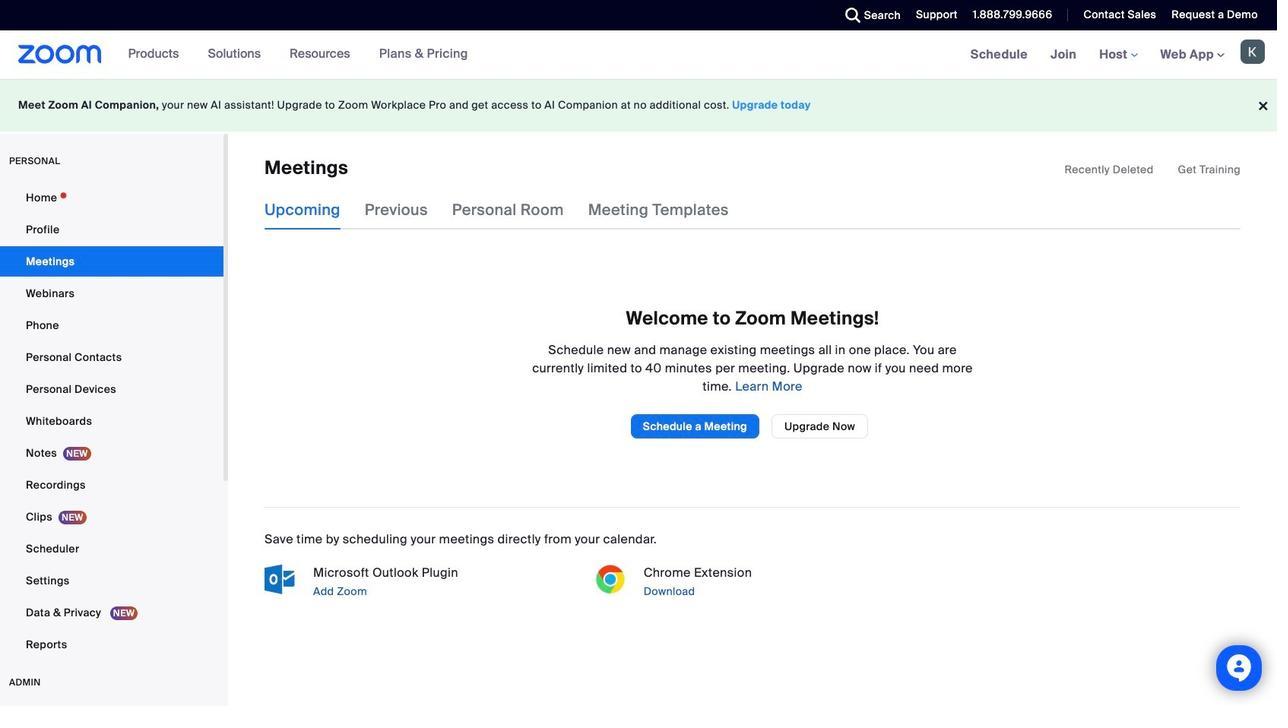 Task type: vqa. For each thing, say whether or not it's contained in the screenshot.
the bottommost Starred
no



Task type: describe. For each thing, give the bounding box(es) containing it.
personal menu menu
[[0, 183, 224, 662]]

product information navigation
[[117, 30, 480, 79]]

tabs of meeting tab list
[[265, 190, 754, 230]]

profile picture image
[[1241, 40, 1266, 64]]

zoom logo image
[[18, 45, 102, 64]]

meetings navigation
[[960, 30, 1278, 80]]



Task type: locate. For each thing, give the bounding box(es) containing it.
banner
[[0, 30, 1278, 80]]

application
[[1065, 162, 1241, 177]]

footer
[[0, 79, 1278, 132]]



